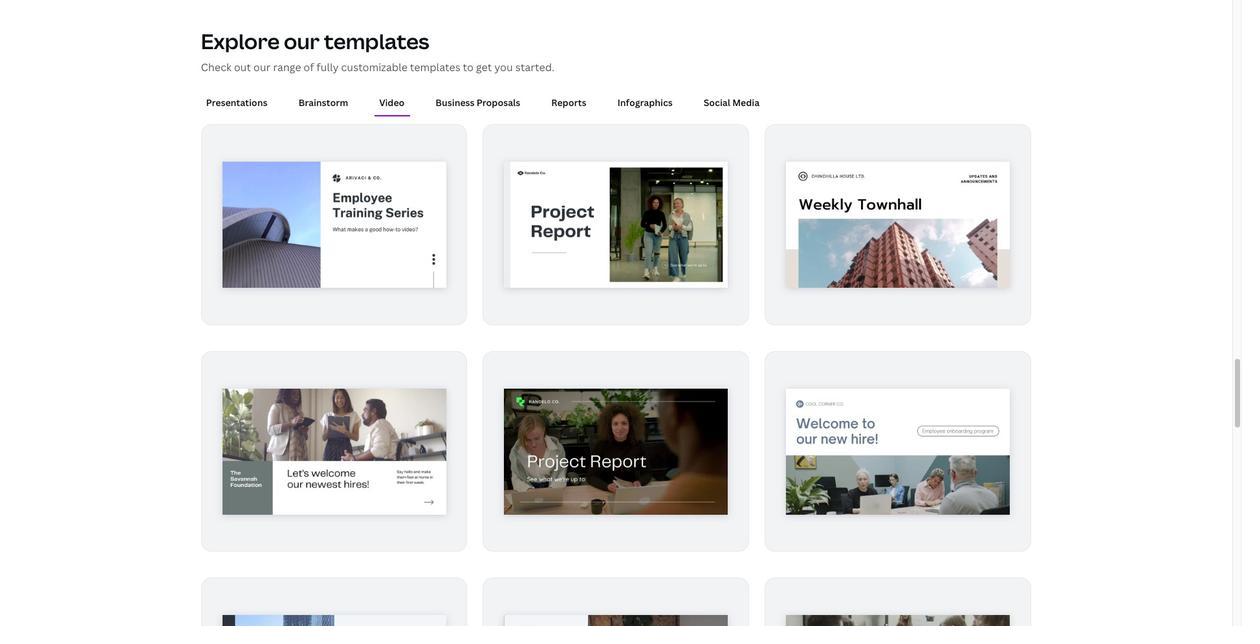 Task type: locate. For each thing, give the bounding box(es) containing it.
templates up "customizable"
[[324, 27, 430, 55]]

business
[[436, 96, 475, 109]]

project report video in green black bold style image
[[505, 389, 729, 515]]

you
[[495, 60, 513, 74]]

of
[[304, 60, 314, 74]]

green white simple professional light new employees video image
[[222, 389, 446, 515]]

brainstorm
[[299, 96, 348, 109]]

our right out
[[254, 60, 271, 74]]

customizable
[[341, 60, 408, 74]]

our
[[284, 27, 320, 55], [254, 60, 271, 74]]

1 vertical spatial templates
[[410, 60, 461, 74]]

1 horizontal spatial our
[[284, 27, 320, 55]]

explore our templates check out our range of fully customizable templates to get you started.
[[201, 27, 555, 74]]

grey blue simple professional light milestones and achievements video image
[[222, 616, 446, 627]]

team and employee kudos video in white grey corporate geometric style image
[[505, 616, 729, 627]]

0 horizontal spatial our
[[254, 60, 271, 74]]

social media
[[704, 96, 760, 109]]

templates left the to in the top left of the page
[[410, 60, 461, 74]]

white and taupe pink simple professional light announcement/update video image
[[787, 162, 1011, 288]]

social media button
[[699, 90, 765, 115]]

video
[[379, 96, 405, 109]]

fully
[[317, 60, 339, 74]]

0 vertical spatial templates
[[324, 27, 430, 55]]

check
[[201, 60, 232, 74]]

our up the of
[[284, 27, 320, 55]]

out
[[234, 60, 251, 74]]

templates
[[324, 27, 430, 55], [410, 60, 461, 74]]



Task type: describe. For each thing, give the bounding box(es) containing it.
project report video in white grey corporate geometric style image
[[505, 162, 729, 288]]

presentations
[[206, 96, 268, 109]]

white blue simple professional light onboarding video image
[[787, 389, 1011, 515]]

brainstorm button
[[293, 90, 354, 115]]

media
[[733, 96, 760, 109]]

proposals
[[477, 96, 521, 109]]

to
[[463, 60, 474, 74]]

started.
[[516, 60, 555, 74]]

video button
[[374, 90, 410, 115]]

presentations button
[[201, 90, 273, 115]]

explore
[[201, 27, 280, 55]]

white simple professional light training/how-to video image
[[222, 162, 446, 288]]

0 vertical spatial our
[[284, 27, 320, 55]]

black simple professional dark events video image
[[787, 616, 1011, 627]]

infographics
[[618, 96, 673, 109]]

get
[[476, 60, 492, 74]]

social
[[704, 96, 731, 109]]

reports
[[552, 96, 587, 109]]

business proposals button
[[431, 90, 526, 115]]

1 vertical spatial our
[[254, 60, 271, 74]]

range
[[273, 60, 301, 74]]

infographics button
[[613, 90, 678, 115]]

reports button
[[547, 90, 592, 115]]

business proposals
[[436, 96, 521, 109]]



Task type: vqa. For each thing, say whether or not it's contained in the screenshot.
school
no



